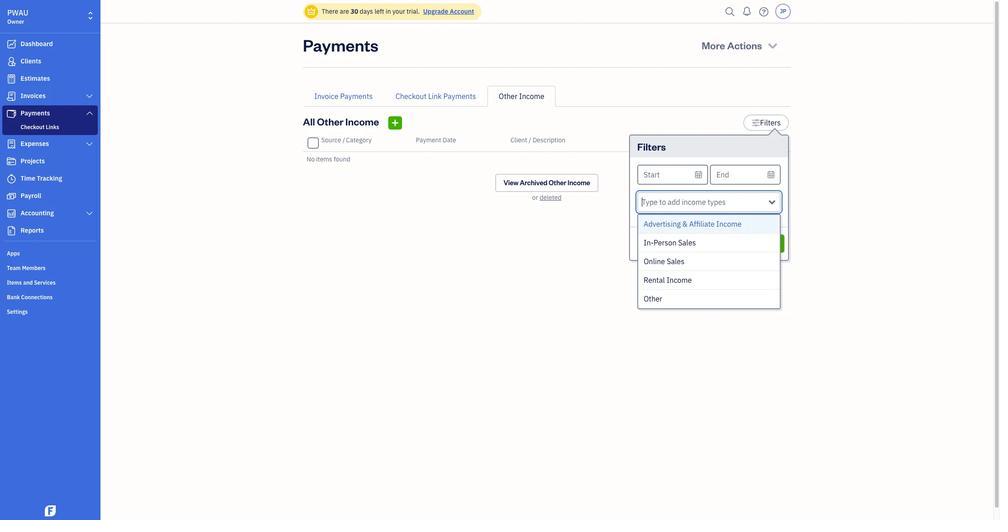 Task type: vqa. For each thing, say whether or not it's contained in the screenshot.
More
yes



Task type: describe. For each thing, give the bounding box(es) containing it.
links
[[46, 124, 59, 131]]

clients
[[21, 57, 41, 65]]

client image
[[6, 57, 17, 66]]

crown image
[[307, 7, 316, 16]]

in
[[386, 7, 391, 16]]

invoice image
[[6, 92, 17, 101]]

more
[[702, 39, 725, 52]]

Type to add income types search field
[[642, 197, 769, 208]]

project image
[[6, 157, 17, 166]]

payments up 'all other income'
[[340, 92, 373, 101]]

source / category
[[321, 136, 372, 144]]

in-
[[644, 238, 654, 248]]

all other income
[[303, 115, 379, 128]]

chevron large down image for invoices
[[85, 93, 94, 100]]

payment date
[[416, 136, 456, 144]]

payment image
[[6, 109, 17, 118]]

payments link
[[2, 106, 98, 122]]

connections
[[21, 294, 53, 301]]

/ for category
[[343, 136, 345, 144]]

clients link
[[2, 53, 98, 70]]

team members link
[[2, 261, 98, 275]]

main element
[[0, 0, 123, 521]]

1 vertical spatial sales
[[667, 257, 685, 266]]

date
[[443, 136, 456, 144]]

your
[[392, 7, 405, 16]]

pwau
[[7, 8, 28, 17]]

rental
[[644, 276, 665, 285]]

invoices link
[[2, 88, 98, 105]]

time tracking link
[[2, 171, 98, 187]]

owner
[[7, 18, 24, 25]]

upgrade
[[423, 7, 448, 16]]

actions
[[727, 39, 762, 52]]

amount button
[[764, 136, 787, 144]]

amount
[[764, 136, 787, 144]]

items and services
[[7, 280, 56, 286]]

payroll link
[[2, 188, 98, 205]]

other down "rental"
[[644, 295, 662, 304]]

checkout links link
[[4, 122, 96, 133]]

advertising
[[644, 220, 681, 229]]

reports link
[[2, 223, 98, 239]]

affiliate
[[689, 220, 715, 229]]

team members
[[7, 265, 46, 272]]

expense image
[[6, 140, 17, 149]]

online
[[644, 257, 665, 266]]

there are 30 days left in your trial. upgrade account
[[322, 7, 474, 16]]

checkout link payments link
[[384, 86, 487, 107]]

chevrondown image
[[766, 39, 779, 52]]

checkout for checkout link payments
[[396, 92, 427, 101]]

payroll
[[21, 192, 41, 200]]

freshbooks image
[[43, 506, 58, 517]]

search image
[[723, 5, 737, 19]]

clear button
[[637, 235, 709, 253]]

services
[[34, 280, 56, 286]]

expenses link
[[2, 136, 98, 153]]

upgrade account link
[[421, 7, 474, 16]]

time
[[21, 175, 35, 183]]

and
[[23, 280, 33, 286]]

apps link
[[2, 247, 98, 260]]

payment
[[416, 136, 441, 144]]

projects link
[[2, 154, 98, 170]]

End date in MM/DD/YYYY format text field
[[710, 165, 781, 185]]

found
[[334, 155, 350, 164]]

source
[[321, 136, 341, 144]]

payments inside main element
[[21, 109, 50, 117]]

report image
[[6, 227, 17, 236]]

dashboard
[[21, 40, 53, 48]]

Start date in MM/DD/YYYY format text field
[[637, 165, 708, 185]]

items and services link
[[2, 276, 98, 290]]

client
[[511, 136, 527, 144]]

view
[[504, 179, 519, 187]]

view archived other income
[[504, 179, 590, 187]]

estimates
[[21, 74, 50, 83]]

filters button
[[744, 115, 789, 131]]

go to help image
[[757, 5, 771, 19]]

settings image
[[752, 117, 760, 128]]

notifications image
[[740, 2, 754, 21]]

reports
[[21, 227, 44, 235]]

items
[[7, 280, 22, 286]]



Task type: locate. For each thing, give the bounding box(es) containing it.
2 chevron large down image from the top
[[85, 141, 94, 148]]

account
[[450, 7, 474, 16]]

estimates link
[[2, 71, 98, 87]]

jp
[[780, 8, 786, 15]]

checkout up expenses
[[21, 124, 44, 131]]

/ right source
[[343, 136, 345, 144]]

1 vertical spatial checkout
[[21, 124, 44, 131]]

1 chevron large down image from the top
[[85, 93, 94, 100]]

bank connections
[[7, 294, 53, 301]]

payments right link
[[443, 92, 476, 101]]

chart image
[[6, 209, 17, 218]]

are
[[340, 7, 349, 16]]

no
[[307, 155, 315, 164]]

income
[[519, 92, 544, 101], [345, 115, 379, 128], [568, 179, 590, 187], [716, 220, 742, 229], [667, 276, 692, 285]]

clear
[[663, 238, 684, 249]]

apps
[[7, 250, 20, 257]]

1 vertical spatial filters
[[637, 140, 666, 153]]

invoice payments link
[[303, 86, 384, 107]]

filters up start date in mm/dd/yyyy format text field
[[637, 140, 666, 153]]

or
[[532, 194, 538, 202]]

deleted
[[540, 194, 562, 202]]

link
[[428, 92, 442, 101]]

0 vertical spatial sales
[[678, 238, 696, 248]]

payment date button
[[416, 136, 456, 144]]

0 vertical spatial checkout
[[396, 92, 427, 101]]

&
[[682, 220, 688, 229]]

0 vertical spatial filters
[[760, 118, 781, 127]]

1 horizontal spatial filters
[[760, 118, 781, 127]]

money image
[[6, 192, 17, 201]]

list box
[[638, 215, 780, 309]]

add new other income entry image
[[391, 117, 399, 129]]

online sales
[[644, 257, 685, 266]]

more actions button
[[694, 34, 787, 56]]

0 horizontal spatial /
[[343, 136, 345, 144]]

chevron large down image inside expenses link
[[85, 141, 94, 148]]

accounting
[[21, 209, 54, 217]]

other up "deleted" link
[[549, 179, 566, 187]]

sales down clear button at the top right
[[667, 257, 685, 266]]

1 vertical spatial chevron large down image
[[85, 141, 94, 148]]

chevron large down image
[[85, 110, 94, 117]]

payments down are
[[303, 34, 379, 56]]

invoices
[[21, 92, 46, 100]]

other income link
[[487, 86, 556, 107]]

dashboard link
[[2, 36, 98, 53]]

archived
[[520, 179, 547, 187]]

no items found
[[307, 155, 350, 164]]

chevron large down image for accounting
[[85, 210, 94, 217]]

trial.
[[407, 7, 420, 16]]

all
[[303, 115, 315, 128]]

person
[[654, 238, 677, 248]]

pwau owner
[[7, 8, 28, 25]]

3 chevron large down image from the top
[[85, 210, 94, 217]]

list box containing advertising & affiliate income
[[638, 215, 780, 309]]

filters up amount
[[760, 118, 781, 127]]

checkout for checkout links
[[21, 124, 44, 131]]

members
[[22, 265, 46, 272]]

0 vertical spatial chevron large down image
[[85, 93, 94, 100]]

other
[[499, 92, 517, 101], [317, 115, 343, 128], [549, 179, 566, 187], [644, 295, 662, 304]]

1 horizontal spatial /
[[529, 136, 531, 144]]

expenses
[[21, 140, 49, 148]]

days
[[360, 7, 373, 16]]

tracking
[[37, 175, 62, 183]]

payments up checkout links
[[21, 109, 50, 117]]

other income
[[499, 92, 544, 101]]

invoice
[[314, 92, 338, 101]]

in-person sales
[[644, 238, 696, 248]]

apply
[[737, 238, 760, 249]]

deleted link
[[540, 194, 562, 202]]

rental income
[[644, 276, 692, 285]]

1 horizontal spatial checkout
[[396, 92, 427, 101]]

settings
[[7, 309, 28, 316]]

checkout link payments
[[396, 92, 476, 101]]

chevron large down image up chevron large down icon
[[85, 93, 94, 100]]

apply button
[[713, 235, 784, 253]]

checkout left link
[[396, 92, 427, 101]]

time tracking
[[21, 175, 62, 183]]

chevron large down image down payroll link
[[85, 210, 94, 217]]

checkout links
[[21, 124, 59, 131]]

30
[[351, 7, 358, 16]]

other up source
[[317, 115, 343, 128]]

accounting link
[[2, 206, 98, 222]]

2 vertical spatial chevron large down image
[[85, 210, 94, 217]]

items
[[316, 155, 332, 164]]

bank connections link
[[2, 291, 98, 304]]

1 / from the left
[[343, 136, 345, 144]]

dashboard image
[[6, 40, 17, 49]]

settings link
[[2, 305, 98, 319]]

0 horizontal spatial filters
[[637, 140, 666, 153]]

or deleted
[[532, 194, 562, 202]]

jp button
[[775, 4, 791, 19]]

checkout inside main element
[[21, 124, 44, 131]]

filters inside dropdown button
[[760, 118, 781, 127]]

chevron large down image
[[85, 93, 94, 100], [85, 141, 94, 148], [85, 210, 94, 217]]

category
[[346, 136, 372, 144]]

/ for description
[[529, 136, 531, 144]]

more actions
[[702, 39, 762, 52]]

0 horizontal spatial checkout
[[21, 124, 44, 131]]

view archived other income link
[[495, 174, 598, 192]]

payments
[[303, 34, 379, 56], [340, 92, 373, 101], [443, 92, 476, 101], [21, 109, 50, 117]]

bank
[[7, 294, 20, 301]]

chevron large down image for expenses
[[85, 141, 94, 148]]

projects
[[21, 157, 45, 165]]

client / description
[[511, 136, 566, 144]]

sales down &
[[678, 238, 696, 248]]

/ right client
[[529, 136, 531, 144]]

invoice payments
[[314, 92, 373, 101]]

sales
[[678, 238, 696, 248], [667, 257, 685, 266]]

advertising & affiliate income
[[644, 220, 742, 229]]

there
[[322, 7, 338, 16]]

chevron large down image inside invoices link
[[85, 93, 94, 100]]

description
[[533, 136, 566, 144]]

timer image
[[6, 175, 17, 184]]

estimate image
[[6, 74, 17, 84]]

team
[[7, 265, 21, 272]]

chevron large down image down chevron large down icon
[[85, 141, 94, 148]]

checkout
[[396, 92, 427, 101], [21, 124, 44, 131]]

other up client
[[499, 92, 517, 101]]

2 / from the left
[[529, 136, 531, 144]]



